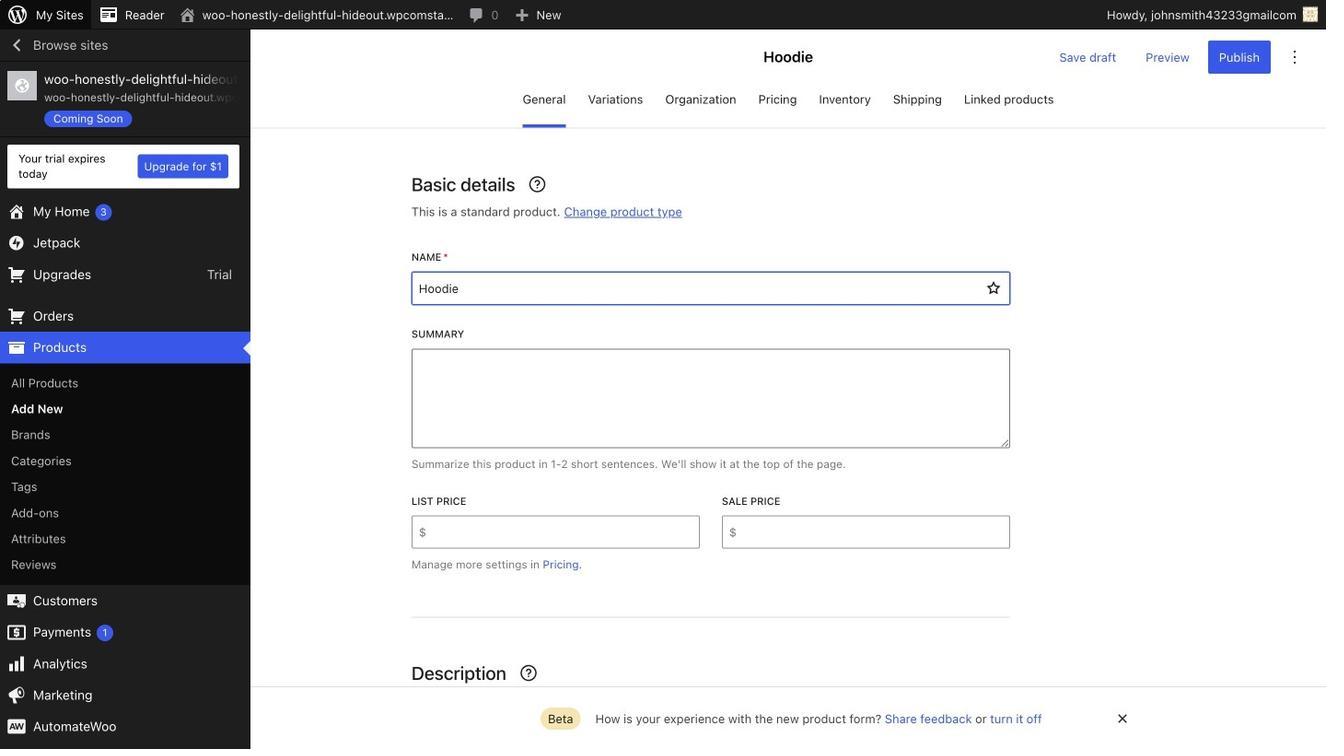 Task type: locate. For each thing, give the bounding box(es) containing it.
block: product section document
[[412, 173, 1011, 618], [412, 662, 1011, 749]]

0 vertical spatial block: product section document
[[412, 173, 1011, 618]]

view helper text image
[[527, 173, 549, 195], [518, 662, 540, 684]]

e.g. 12 oz Coffee Mug field
[[412, 272, 978, 305]]

0 vertical spatial view helper text image
[[527, 173, 549, 195]]

block: columns document
[[412, 494, 1011, 573]]

1 vertical spatial block: product section document
[[412, 662, 1011, 749]]

2 block: product section document from the top
[[412, 662, 1011, 749]]

None field
[[427, 516, 700, 549], [737, 516, 1011, 549], [427, 516, 700, 549], [737, 516, 1011, 549]]

main menu navigation
[[0, 29, 251, 749]]

1 vertical spatial view helper text image
[[518, 662, 540, 684]]

mark as featured image
[[983, 277, 1005, 299]]

None text field
[[412, 349, 1011, 448], [412, 714, 1011, 749], [412, 349, 1011, 448], [412, 714, 1011, 749]]

options image
[[1285, 46, 1307, 68]]

tab list
[[251, 85, 1327, 128]]

block: product details section description document
[[412, 203, 1011, 221]]

hide this message image
[[1112, 708, 1134, 730]]

toolbar navigation
[[0, 0, 1327, 33]]

1 block: product section document from the top
[[412, 173, 1011, 618]]



Task type: describe. For each thing, give the bounding box(es) containing it.
product editor top bar. region
[[251, 29, 1327, 128]]



Task type: vqa. For each thing, say whether or not it's contained in the screenshot.
m number field
no



